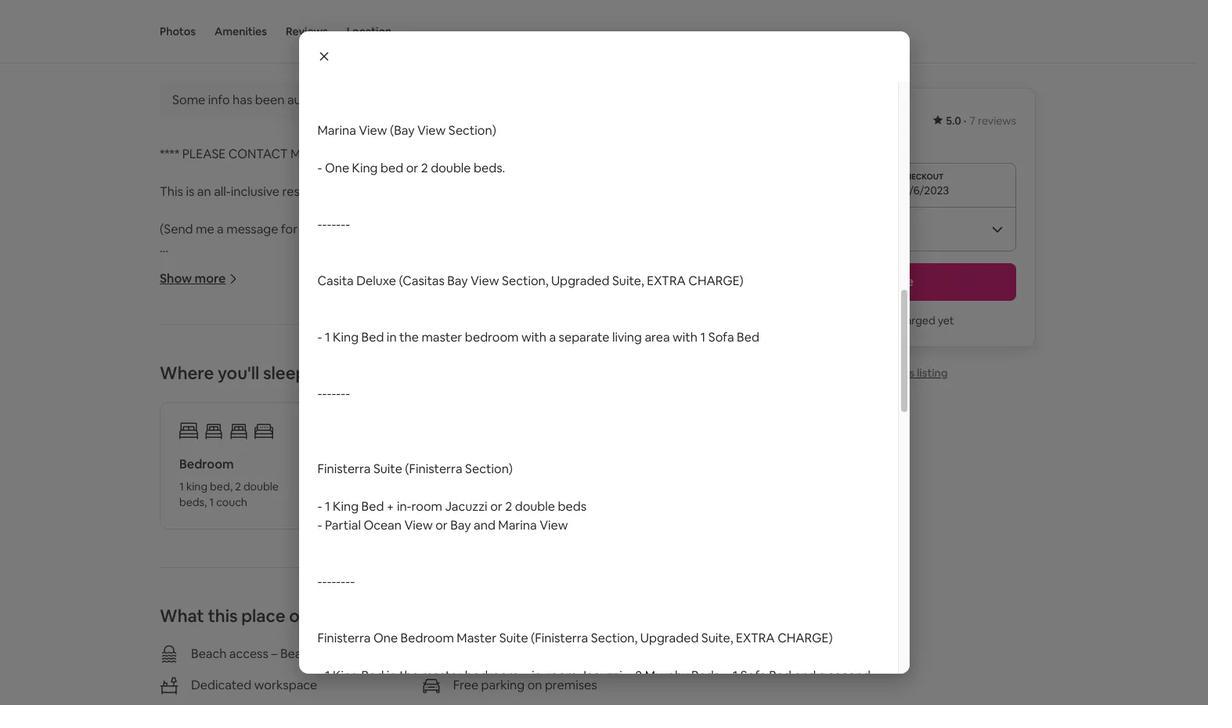 Task type: locate. For each thing, give the bounding box(es) containing it.
where you'll sleep
[[160, 362, 307, 384]]

1 horizontal spatial **
[[407, 334, 417, 350]]

you'll
[[218, 362, 260, 384]]

0 horizontal spatial on
[[189, 277, 203, 294]]

** up the where
[[160, 334, 170, 350]]

rooms right many
[[573, 672, 610, 689]]

me inside the we go by the availability of the resort. some dates may show up as available or blocked here on airbnb so please send me a message first to avoid any issues with your booking
[[345, 277, 362, 294]]

(members
[[466, 541, 527, 557]]

y/o
[[228, 465, 246, 482]]

2 ** from the left
[[407, 334, 417, 350]]

0 vertical spatial all-
[[214, 183, 231, 200]]

below
[[281, 428, 316, 444]]

0 horizontal spatial is
[[186, 183, 195, 200]]

1 vertical spatial please
[[264, 277, 307, 294]]

show more
[[160, 270, 226, 287]]

of for availability
[[301, 259, 313, 275]]

booking
[[160, 296, 207, 313], [333, 390, 380, 407]]

your down attending
[[379, 691, 405, 705]]

0 horizontal spatial in
[[353, 15, 362, 29]]

0 vertical spatial will
[[433, 183, 452, 200]]

0 horizontal spatial for
[[281, 221, 298, 237]]

all-
[[214, 183, 231, 200], [335, 465, 352, 482]]

with right area
[[408, 15, 430, 29]]

this left one
[[210, 15, 230, 29]]

you won't be charged yet
[[827, 313, 955, 328]]

0 vertical spatial me
[[196, 221, 214, 237]]

place
[[241, 605, 286, 627]]

1 horizontal spatial we
[[463, 691, 482, 705]]

1 horizontal spatial all-
[[335, 465, 352, 482]]

listing
[[917, 366, 949, 380]]

me right (send
[[196, 221, 214, 237]]

or
[[596, 259, 608, 275]]

0 horizontal spatial free
[[283, 541, 309, 557]]

0 vertical spatial airbnb
[[206, 277, 245, 294]]

is inside as a 5-year consecutive superhost with over 500 five star reviews, this is the airbnb you can trust.
[[568, 578, 577, 595]]

all- right an
[[214, 183, 231, 200]]

airbnb
[[206, 277, 245, 294], [602, 578, 641, 595]]

with down the access
[[231, 672, 256, 689]]

premises
[[545, 677, 598, 693]]

rooms left that
[[573, 691, 609, 705]]

of up send
[[301, 259, 313, 275]]

with down or
[[580, 277, 605, 294]]

1 vertical spatial we
[[463, 691, 482, 705]]

airbnb down by
[[206, 277, 245, 294]]

the left few
[[277, 15, 294, 29]]

on right the parking at the bottom left of page
[[528, 677, 543, 693]]

1 vertical spatial and
[[487, 672, 509, 689]]

this right reviews,
[[545, 578, 566, 595]]

15%
[[270, 465, 291, 482]]

5.0 · 7 reviews
[[947, 114, 1017, 128]]

1 down bed,
[[209, 495, 214, 509]]

2 vertical spatial for
[[360, 691, 377, 705]]

1 horizontal spatial will
[[484, 691, 503, 705]]

we inside the we go by the availability of the resort. some dates may show up as available or blocked here on airbnb so please send me a message first to avoid any issues with your booking
[[160, 259, 179, 275]]

1 vertical spatial all-
[[335, 465, 352, 482]]

works:
[[200, 635, 237, 651]]

this for what this place offers
[[208, 605, 238, 627]]

your
[[301, 221, 326, 237], [607, 277, 633, 294], [400, 541, 426, 557], [379, 691, 405, 705]]

1 vertical spatial booking
[[333, 390, 380, 407]]

a inside as a 5-year consecutive superhost with over 500 five star reviews, this is the airbnb you can trust.
[[177, 578, 184, 595]]

reviews
[[979, 114, 1017, 128]]

me left a
[[345, 277, 362, 294]]

2 vertical spatial please
[[172, 334, 216, 350]]

1 vertical spatial is
[[186, 183, 195, 200]]

please down availability
[[264, 277, 307, 294]]

1 horizontal spatial inclusive
[[352, 465, 401, 482]]

reviews
[[286, 24, 328, 38]]

everyone up superhost
[[331, 541, 385, 557]]

2 horizontal spatial is
[[568, 578, 577, 595]]

of
[[264, 15, 275, 29], [301, 259, 313, 275], [311, 672, 323, 689]]

7
[[970, 114, 976, 128]]

this for report this listing
[[896, 366, 915, 380]]

0 vertical spatial this
[[896, 366, 915, 380]]

0 horizontal spatial this
[[208, 605, 238, 627]]

with left over
[[362, 578, 388, 595]]

all- right off
[[335, 465, 352, 482]]

contact
[[229, 146, 288, 162]]

in right places
[[353, 15, 362, 29]]

places
[[318, 15, 351, 29]]

write
[[198, 691, 228, 705]]

of inside the we go by the availability of the resort. some dates may show up as available or blocked here on airbnb so please send me a message first to avoid any issues with your booking
[[301, 259, 313, 275]]

1 vertical spatial on
[[528, 677, 543, 693]]

the up send
[[316, 259, 336, 275]]

0 vertical spatial booking
[[160, 296, 207, 313]]

booking down here
[[160, 296, 207, 313]]

***
[[427, 146, 441, 162]]

0 horizontal spatial me
[[291, 146, 308, 162]]

1 vertical spatial free
[[453, 677, 479, 693]]

bedroom 1 king bed, 2 double beds, 1 couch
[[179, 456, 279, 509]]

any
[[519, 277, 540, 294]]

(send me a message for your quote)
[[160, 221, 368, 237]]

in up over
[[387, 541, 397, 557]]

1 horizontal spatial airbnb
[[602, 578, 641, 595]]

with inside the we go by the availability of the resort. some dates may show up as available or blocked here on airbnb so please send me a message first to avoid any issues with your booking
[[580, 277, 605, 294]]

for inside contact me with the ages of everyone attending the trip and how many rooms you need and i'll write you back with a quote for your vacation. we will choose the rooms that bes
[[360, 691, 377, 705]]

17
[[213, 465, 225, 482]]

2 horizontal spatial and
[[487, 672, 509, 689]]

to
[[470, 277, 483, 294]]

are right below
[[319, 428, 337, 444]]

for down rates
[[312, 541, 328, 557]]

and right the trip
[[487, 672, 509, 689]]

0 vertical spatial and
[[256, 428, 278, 444]]

0 vertical spatial this
[[210, 15, 230, 29]]

0 vertical spatial inclusive
[[231, 183, 280, 200]]

trip
[[464, 672, 484, 689]]

the right by
[[217, 259, 236, 275]]

0 horizontal spatial booking
[[160, 296, 207, 313]]

0 vertical spatial on
[[189, 277, 203, 294]]

is down bracelets) on the bottom
[[568, 578, 577, 595]]

availability
[[239, 259, 299, 275]]

please
[[182, 146, 226, 162], [264, 277, 307, 294], [172, 334, 216, 350]]

and left i'll
[[160, 691, 182, 705]]

booking up "completely"
[[333, 390, 380, 407]]

1 vertical spatial airbnb
[[602, 578, 641, 595]]

0 vertical spatial for
[[281, 221, 298, 237]]

for for everyone
[[312, 541, 328, 557]]

are right y/o
[[249, 465, 267, 482]]

0 vertical spatial free
[[283, 541, 309, 557]]

0 horizontal spatial some
[[172, 92, 205, 108]]

me inside contact me with the ages of everyone attending the trip and how many rooms you need and i'll write you back with a quote for your vacation. we will choose the rooms that bes
[[210, 672, 228, 689]]

is for an
[[186, 183, 195, 200]]

1 vertical spatial for
[[312, 541, 328, 557]]

1 horizontal spatial some
[[379, 259, 412, 275]]

me for contact
[[210, 672, 228, 689]]

we down the trip
[[463, 691, 482, 705]]

this left an
[[160, 183, 183, 200]]

1 horizontal spatial this
[[210, 15, 230, 29]]

1 vertical spatial in
[[387, 541, 397, 557]]

0 horizontal spatial **
[[160, 334, 170, 350]]

1 horizontal spatial me
[[345, 277, 362, 294]]

rates
[[300, 503, 332, 519]]

the left the trip
[[442, 672, 461, 689]]

message
[[227, 221, 278, 237]]

some left info
[[172, 92, 205, 108]]

11/6/2023
[[901, 183, 950, 197]]

2 horizontal spatial this
[[896, 366, 915, 380]]

0 vertical spatial is
[[233, 15, 240, 29]]

inclusive down "completely"
[[352, 465, 401, 482]]

0 horizontal spatial and
[[160, 691, 182, 705]]

free down rates
[[283, 541, 309, 557]]

1 horizontal spatial free
[[453, 677, 479, 693]]

this left listing
[[896, 366, 915, 380]]

airbnb down bracelets) on the bottom
[[602, 578, 641, 595]]

old
[[236, 428, 254, 444]]

2 horizontal spatial for
[[360, 691, 377, 705]]

of right one
[[264, 15, 275, 29]]

1 horizontal spatial for
[[312, 541, 328, 557]]

1 horizontal spatial are
[[319, 428, 337, 444]]

1 vertical spatial this
[[545, 578, 566, 595]]

1 horizontal spatial this
[[545, 578, 566, 595]]

1 horizontal spatial is
[[233, 15, 240, 29]]

with inside as a 5-year consecutive superhost with over 500 five star reviews, this is the airbnb you can trust.
[[362, 578, 388, 595]]

0 vertical spatial 1
[[179, 480, 184, 494]]

we
[[160, 259, 179, 275], [463, 691, 482, 705]]

for right message
[[281, 221, 298, 237]]

your left quote)
[[301, 221, 326, 237]]

over
[[390, 578, 416, 595]]

0 vertical spatial in
[[353, 15, 362, 29]]

a left message
[[217, 221, 224, 237]]

a left quote
[[313, 691, 320, 705]]

1 vertical spatial will
[[484, 691, 503, 705]]

on down go
[[189, 277, 203, 294]]

1 horizontal spatial on
[[528, 677, 543, 693]]

area
[[384, 15, 406, 29]]

1 vertical spatial 1
[[209, 495, 214, 509]]

photos button
[[160, 0, 196, 63]]

me left before
[[291, 146, 308, 162]]

1 vertical spatial this
[[160, 183, 183, 200]]

0 horizontal spatial we
[[160, 259, 179, 275]]

will down the trip
[[484, 691, 503, 705]]

2 vertical spatial this
[[208, 605, 238, 627]]

back
[[255, 691, 283, 705]]

**
[[160, 334, 170, 350], [407, 334, 417, 350]]

avoid
[[486, 277, 517, 294]]

double
[[244, 480, 279, 494]]

2 vertical spatial of
[[311, 672, 323, 689]]

2 vertical spatial and
[[160, 691, 182, 705]]

a inside contact me with the ages of everyone attending the trip and how many rooms you need and i'll write you back with a quote for your vacation. we will choose the rooms that bes
[[313, 691, 320, 705]]

1 vertical spatial of
[[301, 259, 313, 275]]

inclusive
[[231, 183, 280, 200], [352, 465, 401, 482]]

the down many
[[550, 691, 570, 705]]

1 horizontal spatial 1
[[209, 495, 214, 509]]

the right off
[[313, 465, 332, 482]]

0 horizontal spatial inclusive
[[231, 183, 280, 200]]

everyone up quote
[[326, 672, 380, 689]]

choose
[[505, 691, 548, 705]]

me up write at the bottom left
[[210, 672, 228, 689]]

discounted
[[160, 503, 226, 519]]

report this listing
[[858, 366, 949, 380]]

this is one of the few places in the area with a pool.
[[210, 15, 466, 29]]

workspace
[[254, 677, 317, 693]]

****
[[160, 146, 180, 162]]

your inside contact me with the ages of everyone attending the trip and how many rooms you need and i'll write you back with a quote for your vacation. we will choose the rooms that bes
[[379, 691, 405, 705]]

inclusive
[[248, 503, 297, 519]]

0 horizontal spatial airbnb
[[206, 277, 245, 294]]

beds,
[[179, 495, 207, 509]]

may
[[450, 259, 475, 275]]

0 horizontal spatial this
[[160, 183, 183, 200]]

it
[[189, 635, 197, 651]]

0 horizontal spatial 1
[[179, 480, 184, 494]]

** right description
[[407, 334, 417, 350]]

inclusive up message
[[231, 183, 280, 200]]

is
[[233, 15, 240, 29], [186, 183, 195, 200], [568, 578, 577, 595]]

we up here
[[160, 259, 179, 275]]

will
[[433, 183, 452, 200], [484, 691, 503, 705]]

2 vertical spatial is
[[568, 578, 577, 595]]

is left an
[[186, 183, 195, 200]]

0 vertical spatial please
[[182, 146, 226, 162]]

here's what you receive when booking with me:
[[160, 390, 432, 407]]

all-
[[229, 503, 248, 519]]

show more button
[[160, 270, 238, 287]]

your left group
[[400, 541, 426, 557]]

some inside the we go by the availability of the resort. some dates may show up as available or blocked here on airbnb so please send me a message first to avoid any issues with your booking
[[379, 259, 412, 275]]

this up works:
[[208, 605, 238, 627]]

0 horizontal spatial are
[[249, 465, 267, 482]]

please up the where
[[172, 334, 216, 350]]

free down wifi
[[453, 677, 479, 693]]

1 vertical spatial everyone
[[326, 672, 380, 689]]

your down blocked
[[607, 277, 633, 294]]

star
[[469, 578, 493, 595]]

black
[[181, 541, 212, 557]]

**** please contact me before you book ***
[[160, 146, 441, 162]]

here's
[[160, 390, 196, 407]]

you
[[827, 313, 845, 328]]

0 vertical spatial we
[[160, 259, 179, 275]]

1 vertical spatial some
[[379, 259, 412, 275]]

one
[[243, 15, 262, 29]]

completely
[[340, 428, 405, 444]]

wifi
[[453, 646, 476, 662]]

some up message
[[379, 259, 412, 275]]

as a 5-year consecutive superhost with over 500 five star reviews, this is the airbnb you can trust.
[[160, 578, 667, 613]]

of inside contact me with the ages of everyone attending the trip and how many rooms you need and i'll write you back with a quote for your vacation. we will choose the rooms that bes
[[311, 672, 323, 689]]

of right ages
[[311, 672, 323, 689]]

1 vertical spatial rooms
[[573, 691, 609, 705]]

and right old
[[256, 428, 278, 444]]

·
[[964, 114, 967, 128]]

i'll
[[184, 691, 196, 705]]

me for (send
[[196, 221, 214, 237]]

so
[[248, 277, 261, 294]]

please inside the we go by the availability of the resort. some dates may show up as available or blocked here on airbnb so please send me a message first to avoid any issues with your booking
[[264, 277, 307, 294]]

for right quote
[[360, 691, 377, 705]]

is left one
[[233, 15, 240, 29]]

the down bracelets) on the bottom
[[580, 578, 599, 595]]

will right fees
[[433, 183, 452, 200]]

please right ****
[[182, 146, 226, 162]]

1 vertical spatial me
[[210, 672, 228, 689]]

receive
[[254, 390, 296, 407]]

with
[[408, 15, 430, 29], [580, 277, 605, 294], [383, 390, 408, 407], [362, 578, 388, 595], [231, 672, 256, 689], [285, 691, 310, 705]]

1 left king
[[179, 480, 184, 494]]

1 vertical spatial me
[[345, 277, 362, 294]]

a left 5-
[[177, 578, 184, 595]]

1 horizontal spatial and
[[256, 428, 278, 444]]

more
[[195, 270, 226, 287]]

this inside as a 5-year consecutive superhost with over 500 five star reviews, this is the airbnb you can trust.
[[545, 578, 566, 595]]



Task type: vqa. For each thing, say whether or not it's contained in the screenshot.
the and inside the the Great Cacapon, West Virginia Mountain and river views Nov 26 – Dec 1 $208 night
no



Task type: describe. For each thing, give the bounding box(es) containing it.
is for one
[[233, 15, 240, 29]]

superhost
[[299, 578, 360, 595]]

0 vertical spatial me
[[291, 146, 308, 162]]

booking inside the we go by the availability of the resort. some dates may show up as available or blocked here on airbnb so please send me a message first to avoid any issues with your booking
[[160, 296, 207, 313]]

beach
[[191, 646, 227, 662]]

five
[[443, 578, 466, 595]]

you
[[359, 146, 385, 162]]

reserve button
[[764, 263, 1017, 301]]

** please read the entire description **
[[160, 334, 417, 350]]

0 vertical spatial of
[[264, 15, 275, 29]]

resort.
[[338, 259, 376, 275]]

me:
[[411, 390, 432, 407]]

1 horizontal spatial in
[[387, 541, 397, 557]]

contact
[[160, 672, 207, 689]]

many
[[539, 672, 571, 689]]

an
[[197, 183, 211, 200]]

your inside the we go by the availability of the resort. some dates may show up as available or blocked here on airbnb so please send me a message first to avoid any issues with your booking
[[607, 277, 633, 294]]

on inside the we go by the availability of the resort. some dates may show up as available or blocked here on airbnb so please send me a message first to avoid any issues with your booking
[[189, 277, 203, 294]]

pool.
[[441, 15, 466, 29]]

report
[[858, 366, 894, 380]]

0 vertical spatial some
[[172, 92, 205, 108]]

reviews button
[[286, 0, 328, 63]]

with down ages
[[285, 691, 310, 705]]

the left area
[[364, 15, 381, 29]]

dates
[[415, 259, 447, 275]]

airbnb inside the we go by the availability of the resort. some dates may show up as available or blocked here on airbnb so please send me a message first to avoid any issues with your booking
[[206, 277, 245, 294]]

be
[[878, 313, 892, 328]]

info
[[208, 92, 230, 108]]

this for this is an all-inclusive resort, mandatory fees will apply
[[160, 183, 183, 200]]

group
[[429, 541, 463, 557]]

5.0
[[947, 114, 962, 128]]

0 vertical spatial rooms
[[573, 672, 610, 689]]

as
[[160, 578, 174, 595]]

couch
[[216, 495, 247, 509]]

quote)
[[329, 221, 368, 237]]

blocked
[[611, 259, 657, 275]]

0 horizontal spatial will
[[433, 183, 452, 200]]

500
[[419, 578, 441, 595]]

please for read
[[172, 334, 216, 350]]

won't
[[848, 313, 876, 328]]

years
[[202, 428, 233, 444]]

sleep
[[263, 362, 307, 384]]

dedicated
[[191, 677, 252, 693]]

everyone inside contact me with the ages of everyone attending the trip and how many rooms you need and i'll write you back with a quote for your vacation. we will choose the rooms that bes
[[326, 672, 380, 689]]

of for ages
[[311, 672, 323, 689]]

up
[[510, 259, 525, 275]]

for for your
[[281, 221, 298, 237]]

teens
[[160, 465, 194, 482]]

0 vertical spatial everyone
[[331, 541, 385, 557]]

1 vertical spatial are
[[249, 465, 267, 482]]

what this place offers
[[160, 605, 337, 627]]

1 horizontal spatial booking
[[333, 390, 380, 407]]

charged
[[894, 313, 936, 328]]

what
[[160, 605, 204, 627]]

amenities button
[[215, 0, 267, 63]]

location
[[347, 24, 392, 38]]

about this space dialog
[[299, 31, 910, 674]]

a left 'pool.'
[[432, 15, 438, 29]]

how it works:
[[160, 635, 237, 651]]

0 horizontal spatial all-
[[214, 183, 231, 200]]

1 ** from the left
[[160, 334, 170, 350]]

0 vertical spatial are
[[319, 428, 337, 444]]

5-
[[187, 578, 198, 595]]

few
[[297, 15, 316, 29]]

dedicated workspace
[[191, 677, 317, 693]]

only
[[530, 541, 562, 557]]

quote
[[323, 691, 357, 705]]

consecutive
[[226, 578, 296, 595]]

where
[[160, 362, 214, 384]]

show
[[160, 270, 192, 287]]

2
[[235, 480, 241, 494]]

message
[[377, 277, 433, 294]]

the inside as a 5-year consecutive superhost with over 500 five star reviews, this is the airbnb you can trust.
[[580, 578, 599, 595]]

translated.
[[368, 92, 430, 108]]

(send
[[160, 221, 193, 237]]

kids
[[160, 428, 184, 444]]

photos
[[160, 24, 196, 38]]

vip
[[160, 541, 179, 557]]

ages
[[281, 672, 309, 689]]

discounted all-inclusive rates
[[160, 503, 332, 519]]

off
[[294, 465, 310, 482]]

mandatory
[[323, 183, 400, 200]]

fees
[[403, 183, 431, 200]]

12
[[187, 428, 199, 444]]

wristbands
[[215, 541, 281, 557]]

what
[[199, 390, 228, 407]]

offers
[[289, 605, 337, 627]]

this is an all-inclusive resort, mandatory fees will apply
[[160, 183, 486, 200]]

yet
[[938, 313, 955, 328]]

with left me:
[[383, 390, 408, 407]]

we inside contact me with the ages of everyone attending the trip and how many rooms you need and i'll write you back with a quote for your vacation. we will choose the rooms that bes
[[463, 691, 482, 705]]

we go by the availability of the resort. some dates may show up as available or blocked here on airbnb so please send me a message first to avoid any issues with your booking
[[160, 259, 660, 313]]

reserve
[[867, 273, 914, 290]]

will inside contact me with the ages of everyone attending the trip and how many rooms you need and i'll write you back with a quote for your vacation. we will choose the rooms that bes
[[484, 691, 503, 705]]

location button
[[347, 0, 392, 63]]

1 vertical spatial inclusive
[[352, 465, 401, 482]]

parking
[[481, 677, 525, 693]]

please for contact
[[182, 146, 226, 162]]

you inside as a 5-year consecutive superhost with over 500 five star reviews, this is the airbnb you can trust.
[[644, 578, 665, 595]]

available
[[543, 259, 593, 275]]

the up back
[[259, 672, 278, 689]]

trust.
[[183, 597, 214, 613]]

description
[[325, 334, 404, 350]]

amenities
[[215, 24, 267, 38]]

resort,
[[282, 183, 321, 200]]

fee.
[[403, 465, 425, 482]]

king
[[186, 480, 208, 494]]

airbnb inside as a 5-year consecutive superhost with over 500 five star reviews, this is the airbnb you can trust.
[[602, 578, 641, 595]]

report this listing button
[[833, 366, 949, 380]]

by
[[200, 259, 214, 275]]

the
[[254, 334, 278, 350]]

this for this is one of the few places in the area with a pool.
[[210, 15, 230, 29]]

here
[[160, 277, 186, 294]]



